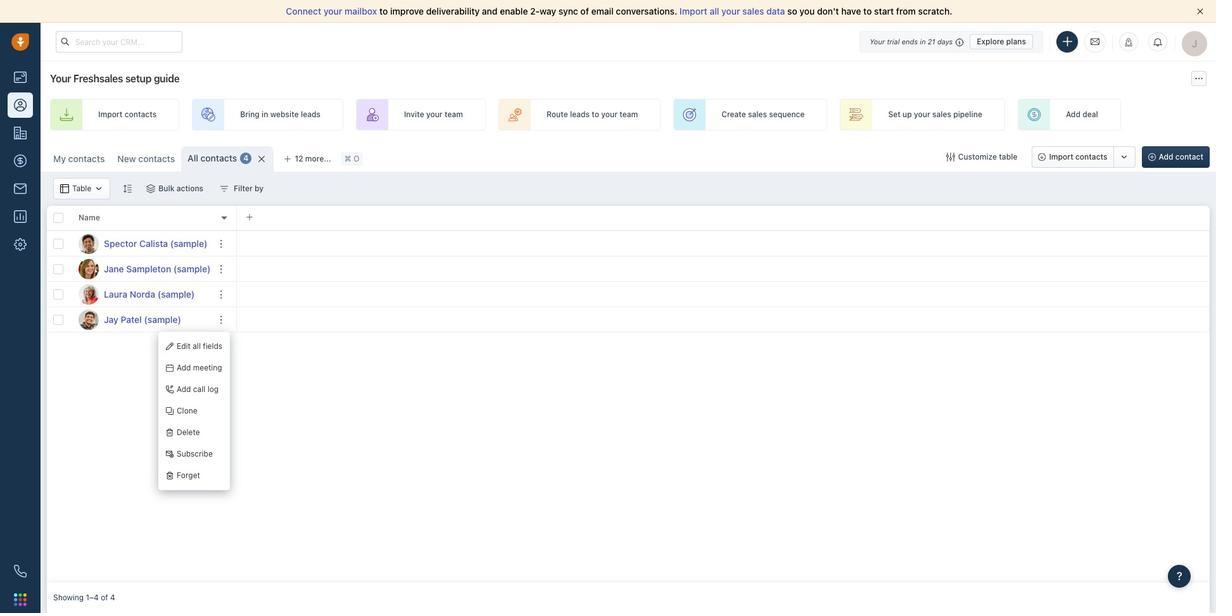 Task type: describe. For each thing, give the bounding box(es) containing it.
all contacts 4
[[188, 153, 249, 163]]

sales right create
[[748, 110, 767, 119]]

import all your sales data link
[[680, 6, 788, 16]]

laura norda (sample) link
[[104, 288, 195, 301]]

freshsales
[[73, 73, 123, 84]]

sales left data
[[743, 6, 764, 16]]

add for add meeting
[[177, 363, 191, 373]]

your inside set up your sales pipeline link
[[914, 110, 931, 119]]

patel
[[121, 314, 142, 325]]

from
[[896, 6, 916, 16]]

route leads to your team link
[[499, 99, 661, 131]]

contacts right the new
[[138, 153, 175, 164]]

table button
[[53, 178, 110, 200]]

name column header
[[72, 206, 237, 231]]

(sample) for jay patel (sample)
[[144, 314, 181, 325]]

1 cell from the top
[[237, 231, 1210, 256]]

21
[[928, 37, 936, 45]]

contacts right all
[[201, 153, 237, 163]]

close image
[[1197, 8, 1204, 15]]

route leads to your team
[[547, 110, 638, 119]]

invite your team
[[404, 110, 463, 119]]

2 horizontal spatial to
[[864, 6, 872, 16]]

sync
[[559, 6, 578, 16]]

4 inside all contacts 4
[[243, 154, 249, 163]]

showing
[[53, 593, 84, 603]]

sampleton
[[126, 263, 171, 274]]

container_wx8msf4aqz5i3rn1 image
[[946, 153, 955, 162]]

name row
[[47, 206, 237, 231]]

improve
[[390, 6, 424, 16]]

conversations.
[[616, 6, 677, 16]]

contact
[[1176, 152, 1204, 162]]

your trial ends in 21 days
[[870, 37, 953, 45]]

contacts down setup
[[125, 110, 157, 119]]

your freshsales setup guide
[[50, 73, 180, 84]]

jay patel (sample)
[[104, 314, 181, 325]]

1 team from the left
[[445, 110, 463, 119]]

j image for jay patel (sample)
[[79, 309, 99, 330]]

all
[[188, 153, 198, 163]]

scratch.
[[918, 6, 953, 16]]

bring in website leads link
[[192, 99, 343, 131]]

plans
[[1007, 36, 1026, 46]]

your left mailbox
[[324, 6, 342, 16]]

customize
[[958, 152, 997, 162]]

laura norda (sample)
[[104, 289, 195, 299]]

2-
[[530, 6, 540, 16]]

create sales sequence
[[722, 110, 805, 119]]

have
[[842, 6, 861, 16]]

Search your CRM... text field
[[56, 31, 182, 53]]

you
[[800, 6, 815, 16]]

delete
[[177, 428, 200, 437]]

import contacts for import contacts link
[[98, 110, 157, 119]]

add deal link
[[1018, 99, 1121, 131]]

deliverability
[[426, 6, 480, 16]]

bulk actions
[[159, 184, 203, 193]]

start
[[874, 6, 894, 16]]

showing 1–4 of 4
[[53, 593, 115, 603]]

menu containing edit all fields
[[158, 332, 230, 490]]

jane
[[104, 263, 124, 274]]

create
[[722, 110, 746, 119]]

meeting
[[193, 363, 222, 373]]

0 vertical spatial all
[[710, 6, 719, 16]]

actions
[[177, 184, 203, 193]]

⌘ o
[[344, 154, 359, 164]]

invite your team link
[[356, 99, 486, 131]]

1 leads from the left
[[301, 110, 321, 119]]

spector
[[104, 238, 137, 249]]

contacts inside button
[[1076, 152, 1108, 162]]

filter by
[[234, 184, 264, 193]]

1 horizontal spatial to
[[592, 110, 599, 119]]

your left data
[[722, 6, 740, 16]]

1 horizontal spatial of
[[581, 6, 589, 16]]

deal
[[1083, 110, 1098, 119]]

so
[[788, 6, 797, 16]]

1 horizontal spatial import
[[680, 6, 708, 16]]

send email image
[[1091, 36, 1100, 47]]

spector calista (sample) link
[[104, 237, 207, 250]]

set up your sales pipeline
[[888, 110, 983, 119]]

all inside menu
[[193, 342, 201, 351]]

subscribe
[[177, 449, 213, 459]]

connect
[[286, 6, 321, 16]]

jane sampleton (sample)
[[104, 263, 211, 274]]

filter by button
[[212, 178, 272, 200]]

customize table button
[[938, 146, 1026, 168]]

phone image
[[14, 565, 27, 578]]

data
[[767, 6, 785, 16]]

container_wx8msf4aqz5i3rn1 image for bulk actions button at the left of page
[[147, 184, 155, 193]]

(sample) for jane sampleton (sample)
[[173, 263, 211, 274]]

grid containing spector calista (sample)
[[47, 205, 1210, 583]]

1 horizontal spatial in
[[920, 37, 926, 45]]

add for add contact
[[1159, 152, 1174, 162]]

sales left the pipeline
[[933, 110, 952, 119]]

way
[[540, 6, 556, 16]]

my contacts
[[53, 153, 105, 164]]

your inside invite your team link
[[426, 110, 443, 119]]

enable
[[500, 6, 528, 16]]

3 cell from the top
[[237, 282, 1210, 307]]

import for import contacts link
[[98, 110, 123, 119]]

explore plans
[[977, 36, 1026, 46]]

j image for jane sampleton (sample)
[[79, 259, 99, 279]]



Task type: vqa. For each thing, say whether or not it's contained in the screenshot.
Won's Weighted
no



Task type: locate. For each thing, give the bounding box(es) containing it.
contacts down deal
[[1076, 152, 1108, 162]]

1 horizontal spatial import contacts
[[1049, 152, 1108, 162]]

filter
[[234, 184, 253, 193]]

1 horizontal spatial your
[[870, 37, 885, 45]]

container_wx8msf4aqz5i3rn1 image right table
[[95, 184, 103, 193]]

3 container_wx8msf4aqz5i3rn1 image from the left
[[147, 184, 155, 193]]

o
[[354, 154, 359, 164]]

(sample) down jane sampleton (sample) link
[[158, 289, 195, 299]]

my contacts button
[[47, 146, 111, 172], [53, 153, 105, 164]]

phone element
[[8, 559, 33, 584]]

j image
[[79, 259, 99, 279], [79, 309, 99, 330]]

up
[[903, 110, 912, 119]]

0 vertical spatial of
[[581, 6, 589, 16]]

your
[[870, 37, 885, 45], [50, 73, 71, 84]]

of
[[581, 6, 589, 16], [101, 593, 108, 603]]

1 horizontal spatial all
[[710, 6, 719, 16]]

your inside route leads to your team link
[[601, 110, 618, 119]]

forget
[[177, 471, 200, 480]]

set up your sales pipeline link
[[840, 99, 1005, 131]]

4 container_wx8msf4aqz5i3rn1 image from the left
[[220, 184, 229, 193]]

clone
[[177, 406, 197, 416]]

import contacts link
[[50, 99, 179, 131]]

my
[[53, 153, 66, 164]]

0 vertical spatial in
[[920, 37, 926, 45]]

norda
[[130, 289, 155, 299]]

0 horizontal spatial leads
[[301, 110, 321, 119]]

spector calista (sample)
[[104, 238, 207, 249]]

0 vertical spatial j image
[[79, 259, 99, 279]]

j image left "jane"
[[79, 259, 99, 279]]

your left freshsales
[[50, 73, 71, 84]]

press space to select this row. row
[[47, 231, 237, 257], [47, 257, 237, 282], [47, 282, 237, 307], [47, 307, 237, 333]]

2 horizontal spatial import
[[1049, 152, 1074, 162]]

0 horizontal spatial all
[[193, 342, 201, 351]]

container_wx8msf4aqz5i3rn1 image left bulk
[[147, 184, 155, 193]]

import contacts down add deal
[[1049, 152, 1108, 162]]

and
[[482, 6, 498, 16]]

(sample) for spector calista (sample)
[[170, 238, 207, 249]]

add
[[1066, 110, 1081, 119], [1159, 152, 1174, 162], [177, 363, 191, 373], [177, 385, 191, 394]]

container_wx8msf4aqz5i3rn1 image left table
[[60, 184, 69, 193]]

your for your trial ends in 21 days
[[870, 37, 885, 45]]

your right up
[[914, 110, 931, 119]]

name
[[79, 213, 100, 223]]

website
[[270, 110, 299, 119]]

don't
[[817, 6, 839, 16]]

import right conversations.
[[680, 6, 708, 16]]

jay patel (sample) link
[[104, 313, 181, 326]]

menu
[[158, 332, 230, 490]]

laura
[[104, 289, 127, 299]]

contacts right my
[[68, 153, 105, 164]]

your right route
[[601, 110, 618, 119]]

sequence
[[769, 110, 805, 119]]

1–4
[[86, 593, 99, 603]]

to
[[379, 6, 388, 16], [864, 6, 872, 16], [592, 110, 599, 119]]

call
[[193, 385, 205, 394]]

pipeline
[[954, 110, 983, 119]]

guide
[[154, 73, 180, 84]]

add down edit
[[177, 363, 191, 373]]

to left 'start'
[[864, 6, 872, 16]]

0 horizontal spatial your
[[50, 73, 71, 84]]

12 more...
[[295, 154, 331, 163]]

0 vertical spatial import contacts
[[98, 110, 157, 119]]

container_wx8msf4aqz5i3rn1 image
[[60, 184, 69, 193], [95, 184, 103, 193], [147, 184, 155, 193], [220, 184, 229, 193]]

press space to select this row. row containing spector calista (sample)
[[47, 231, 237, 257]]

new contacts
[[117, 153, 175, 164]]

2 team from the left
[[620, 110, 638, 119]]

(sample) right sampleton
[[173, 263, 211, 274]]

add deal
[[1066, 110, 1098, 119]]

add inside button
[[1159, 152, 1174, 162]]

1 vertical spatial import contacts
[[1049, 152, 1108, 162]]

cell
[[237, 231, 1210, 256], [237, 257, 1210, 281], [237, 282, 1210, 307], [237, 307, 1210, 332]]

2 vertical spatial import
[[1049, 152, 1074, 162]]

new
[[117, 153, 136, 164]]

1 vertical spatial import
[[98, 110, 123, 119]]

0 horizontal spatial of
[[101, 593, 108, 603]]

0 horizontal spatial import contacts
[[98, 110, 157, 119]]

import contacts button
[[1032, 146, 1114, 168]]

(sample)
[[170, 238, 207, 249], [173, 263, 211, 274], [158, 289, 195, 299], [144, 314, 181, 325]]

import for import contacts button
[[1049, 152, 1074, 162]]

add for add deal
[[1066, 110, 1081, 119]]

import down add deal link
[[1049, 152, 1074, 162]]

import contacts down setup
[[98, 110, 157, 119]]

1 row group from the left
[[47, 231, 237, 333]]

of right sync
[[581, 6, 589, 16]]

2 j image from the top
[[79, 309, 99, 330]]

connect your mailbox to improve deliverability and enable 2-way sync of email conversations. import all your sales data so you don't have to start from scratch.
[[286, 6, 953, 16]]

1 horizontal spatial 4
[[243, 154, 249, 163]]

1 container_wx8msf4aqz5i3rn1 image from the left
[[60, 184, 69, 193]]

import down your freshsales setup guide
[[98, 110, 123, 119]]

create sales sequence link
[[674, 99, 828, 131]]

add contact button
[[1142, 146, 1210, 168]]

all
[[710, 6, 719, 16], [193, 342, 201, 351]]

add meeting
[[177, 363, 222, 373]]

add call log
[[177, 385, 219, 394]]

0 horizontal spatial 4
[[110, 593, 115, 603]]

3 press space to select this row. row from the top
[[47, 282, 237, 307]]

freshworks switcher image
[[14, 593, 27, 606]]

edit all fields
[[177, 342, 222, 351]]

2 leads from the left
[[570, 110, 590, 119]]

container_wx8msf4aqz5i3rn1 image for filter by button at the top of the page
[[220, 184, 229, 193]]

by
[[255, 184, 264, 193]]

12 more... button
[[277, 150, 338, 168]]

bring
[[240, 110, 260, 119]]

explore
[[977, 36, 1005, 46]]

add left call
[[177, 385, 191, 394]]

4 right "1–4"
[[110, 593, 115, 603]]

in right bring on the left top of page
[[262, 110, 268, 119]]

4 cell from the top
[[237, 307, 1210, 332]]

12
[[295, 154, 303, 163]]

2 row group from the left
[[237, 231, 1210, 333]]

in left "21"
[[920, 37, 926, 45]]

leads right website
[[301, 110, 321, 119]]

1 horizontal spatial leads
[[570, 110, 590, 119]]

1 vertical spatial j image
[[79, 309, 99, 330]]

container_wx8msf4aqz5i3rn1 image for table popup button
[[60, 184, 69, 193]]

your
[[324, 6, 342, 16], [722, 6, 740, 16], [426, 110, 443, 119], [601, 110, 618, 119], [914, 110, 931, 119]]

l image
[[79, 284, 99, 304]]

0 vertical spatial import
[[680, 6, 708, 16]]

2 container_wx8msf4aqz5i3rn1 image from the left
[[95, 184, 103, 193]]

fields
[[203, 342, 222, 351]]

set
[[888, 110, 901, 119]]

of right "1–4"
[[101, 593, 108, 603]]

import contacts group
[[1032, 146, 1136, 168]]

your right invite on the top left
[[426, 110, 443, 119]]

what's new image
[[1125, 38, 1133, 47]]

row group
[[47, 231, 237, 333], [237, 231, 1210, 333]]

4 press space to select this row. row from the top
[[47, 307, 237, 333]]

in
[[920, 37, 926, 45], [262, 110, 268, 119]]

2 cell from the top
[[237, 257, 1210, 281]]

connect your mailbox link
[[286, 6, 379, 16]]

1 press space to select this row. row from the top
[[47, 231, 237, 257]]

your for your freshsales setup guide
[[50, 73, 71, 84]]

press space to select this row. row containing laura norda (sample)
[[47, 282, 237, 307]]

add left contact
[[1159, 152, 1174, 162]]

sales
[[743, 6, 764, 16], [748, 110, 767, 119], [933, 110, 952, 119]]

1 j image from the top
[[79, 259, 99, 279]]

import contacts for import contacts button
[[1049, 152, 1108, 162]]

1 vertical spatial all
[[193, 342, 201, 351]]

0 horizontal spatial in
[[262, 110, 268, 119]]

leads right route
[[570, 110, 590, 119]]

container_wx8msf4aqz5i3rn1 image left filter
[[220, 184, 229, 193]]

all contacts link
[[188, 152, 237, 165]]

style_myh0__igzzd8unmi image
[[123, 184, 132, 193]]

jane sampleton (sample) link
[[104, 263, 211, 275]]

your left "trial"
[[870, 37, 885, 45]]

0 horizontal spatial team
[[445, 110, 463, 119]]

0 horizontal spatial to
[[379, 6, 388, 16]]

add left deal
[[1066, 110, 1081, 119]]

import contacts inside button
[[1049, 152, 1108, 162]]

row group containing spector calista (sample)
[[47, 231, 237, 333]]

1 vertical spatial 4
[[110, 593, 115, 603]]

to right mailbox
[[379, 6, 388, 16]]

customize table
[[958, 152, 1018, 162]]

email
[[591, 6, 614, 16]]

j image left jay
[[79, 309, 99, 330]]

(sample) for laura norda (sample)
[[158, 289, 195, 299]]

add for add call log
[[177, 385, 191, 394]]

table
[[999, 152, 1018, 162]]

1 vertical spatial your
[[50, 73, 71, 84]]

add contact
[[1159, 152, 1204, 162]]

import inside button
[[1049, 152, 1074, 162]]

1 horizontal spatial team
[[620, 110, 638, 119]]

bulk
[[159, 184, 175, 193]]

jay
[[104, 314, 118, 325]]

container_wx8msf4aqz5i3rn1 image inside bulk actions button
[[147, 184, 155, 193]]

route
[[547, 110, 568, 119]]

(sample) right calista
[[170, 238, 207, 249]]

all right edit
[[193, 342, 201, 351]]

to right route
[[592, 110, 599, 119]]

more...
[[305, 154, 331, 163]]

1 vertical spatial of
[[101, 593, 108, 603]]

(sample) down "laura norda (sample)" link
[[144, 314, 181, 325]]

0 horizontal spatial import
[[98, 110, 123, 119]]

setup
[[125, 73, 152, 84]]

1 vertical spatial in
[[262, 110, 268, 119]]

all left data
[[710, 6, 719, 16]]

invite
[[404, 110, 424, 119]]

ends
[[902, 37, 918, 45]]

new contacts button
[[111, 146, 181, 172], [117, 153, 175, 164]]

press space to select this row. row containing jane sampleton (sample)
[[47, 257, 237, 282]]

grid
[[47, 205, 1210, 583]]

s image
[[79, 233, 99, 254]]

0 vertical spatial 4
[[243, 154, 249, 163]]

trial
[[887, 37, 900, 45]]

⌘
[[344, 154, 351, 164]]

0 vertical spatial your
[[870, 37, 885, 45]]

4 up the filter by
[[243, 154, 249, 163]]

2 press space to select this row. row from the top
[[47, 257, 237, 282]]

container_wx8msf4aqz5i3rn1 image inside filter by button
[[220, 184, 229, 193]]

press space to select this row. row containing jay patel (sample)
[[47, 307, 237, 333]]

import
[[680, 6, 708, 16], [98, 110, 123, 119], [1049, 152, 1074, 162]]



